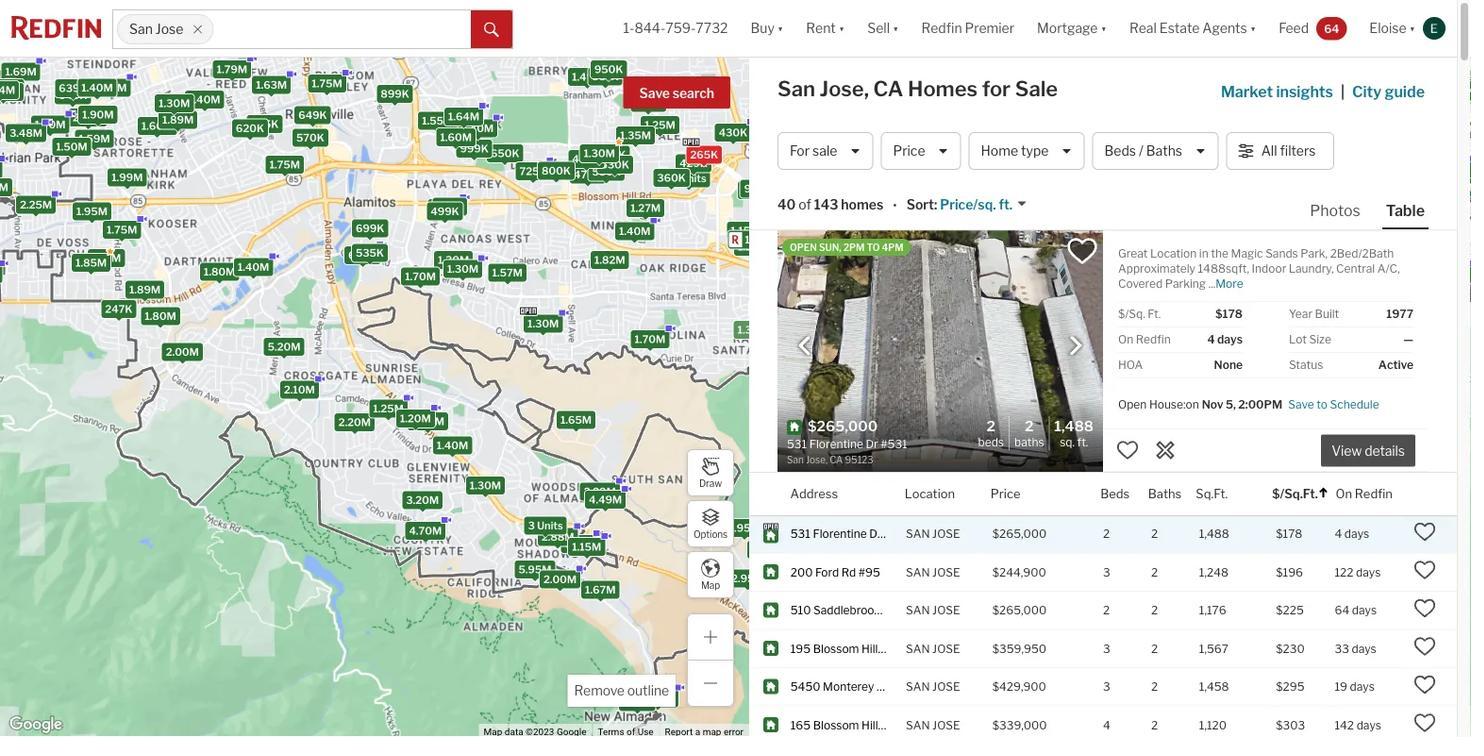 Task type: vqa. For each thing, say whether or not it's contained in the screenshot.
bottom Price Button
yes



Task type: describe. For each thing, give the bounding box(es) containing it.
3 for 200 ford rd #95
[[1103, 565, 1111, 579]]

2 vertical spatial baths
[[1148, 487, 1182, 501]]

map
[[701, 580, 720, 591]]

table
[[1386, 201, 1425, 219]]

table button
[[1383, 200, 1429, 229]]

5,
[[1226, 398, 1236, 412]]

2 inside '2 beds'
[[987, 417, 996, 434]]

san for 510 saddlebrook dr #83
[[906, 603, 930, 617]]

sell ▾ button
[[856, 0, 910, 57]]

1 horizontal spatial 265k
[[690, 149, 718, 161]]

759-
[[666, 20, 696, 36]]

569k
[[432, 202, 460, 214]]

0 horizontal spatial 1.70m
[[35, 118, 66, 131]]

san for 195 blossom hill rd #210
[[906, 642, 930, 655]]

0 horizontal spatial 4
[[1103, 718, 1111, 732]]

3 for 5450 monterey #76
[[1103, 680, 1111, 694]]

location inside great location in the magic sands park, 2bed/2bath approximately 1488sqft, indoor laundry, central a/c, covered parking ...
[[1151, 247, 1197, 261]]

$265,000 for 531 florentine dr #531
[[993, 527, 1047, 541]]

parking
[[1165, 277, 1206, 291]]

mortgage ▾ button
[[1026, 0, 1118, 57]]

1-844-759-7732 link
[[624, 20, 728, 36]]

open sun, 2pm to 4pm
[[790, 242, 904, 253]]

0 vertical spatial $178
[[1216, 307, 1243, 321]]

sands
[[1266, 247, 1299, 261]]

1.27m
[[631, 202, 661, 214]]

great
[[1118, 247, 1148, 261]]

year
[[1289, 307, 1313, 321]]

680k
[[348, 249, 377, 261]]

approximately
[[1118, 262, 1196, 276]]

40
[[778, 197, 796, 213]]

0 vertical spatial 1.89m
[[162, 114, 194, 126]]

1 horizontal spatial 2.00m
[[411, 415, 445, 428]]

$265,000 for 510 saddlebrook dr #83
[[993, 603, 1047, 617]]

625k
[[251, 118, 279, 130]]

beds / baths
[[1105, 143, 1183, 159]]

200 ford rd #95 link
[[791, 564, 889, 580]]

view details button
[[1321, 434, 1416, 467]]

units for 2 units
[[681, 172, 707, 185]]

0 horizontal spatial 1.85m
[[76, 257, 107, 269]]

1.50m
[[56, 140, 88, 153]]

505k
[[597, 149, 626, 161]]

0 vertical spatial on
[[1118, 333, 1134, 346]]

#95
[[859, 565, 880, 579]]

open
[[1118, 398, 1147, 412]]

2 horizontal spatial 1.70m
[[635, 333, 666, 345]]

submit search image
[[484, 22, 499, 38]]

$/sq.ft.
[[1273, 487, 1318, 501]]

639k
[[59, 82, 87, 94]]

1.69m
[[5, 66, 37, 78]]

40 of 143 homes •
[[778, 197, 897, 214]]

143
[[814, 197, 839, 213]]

1 horizontal spatial 1.80m
[[204, 266, 235, 278]]

price/sq. ft. button
[[938, 196, 1028, 214]]

map button
[[687, 551, 734, 598]]

4.49m
[[589, 494, 622, 506]]

to
[[867, 242, 880, 253]]

1.55m
[[422, 115, 453, 127]]

/
[[1139, 143, 1144, 159]]

0 horizontal spatial 1.89m
[[129, 284, 161, 296]]

real estate agents ▾ link
[[1130, 0, 1256, 57]]

3.48m
[[9, 127, 43, 139]]

google image
[[5, 713, 67, 737]]

4.70m
[[409, 525, 442, 537]]

1 vertical spatial 4
[[1335, 527, 1342, 541]]

indoor
[[1252, 262, 1287, 276]]

san for 165 blossom hill rd #42
[[906, 718, 930, 732]]

options
[[694, 529, 728, 540]]

▾ inside real estate agents ▾ link
[[1250, 20, 1256, 36]]

x-out this home image
[[1154, 439, 1177, 461]]

days for $196
[[1356, 565, 1381, 579]]

1 vertical spatial 649k
[[298, 109, 327, 121]]

beds for beds / baths
[[1105, 143, 1136, 159]]

142 days
[[1335, 718, 1382, 732]]

1 horizontal spatial 1.15m
[[731, 225, 760, 237]]

1.59m
[[79, 133, 110, 145]]

park,
[[1301, 247, 1328, 261]]

beds for beds button
[[1101, 487, 1130, 501]]

1 horizontal spatial ft.
[[1148, 307, 1161, 321]]

san for 200 ford rd #95
[[906, 565, 930, 579]]

0 horizontal spatial 649k
[[59, 89, 87, 101]]

real estate agents ▾ button
[[1118, 0, 1268, 57]]

1 vertical spatial 1.70m
[[405, 271, 436, 283]]

days up none at the right of page
[[1218, 333, 1243, 346]]

remove
[[574, 683, 625, 699]]

outline
[[627, 683, 669, 699]]

$339,000
[[993, 718, 1047, 732]]

1488sqft,
[[1198, 262, 1250, 276]]

baths button
[[1148, 473, 1182, 515]]

1.40m up 1.90m
[[81, 82, 113, 94]]

1.64m
[[448, 110, 480, 123]]

mortgage ▾
[[1037, 20, 1107, 36]]

1 vertical spatial 1.95m
[[729, 522, 760, 534]]

favorite this home image for 64 days
[[1414, 597, 1437, 620]]

430k
[[719, 126, 748, 139]]

days for $295
[[1350, 680, 1375, 694]]

0 vertical spatial 4
[[1208, 333, 1215, 346]]

▾ for sell ▾
[[893, 20, 899, 36]]

▾ for rent ▾
[[839, 20, 845, 36]]

0 horizontal spatial 1.75m
[[107, 223, 137, 236]]

1 vertical spatial 1.25m
[[373, 403, 404, 415]]

favorite this home image for $295
[[1414, 674, 1437, 696]]

buy ▾ button
[[740, 0, 795, 57]]

1.20m
[[400, 412, 431, 425]]

jose for 165 blossom hill rd #42
[[933, 718, 960, 732]]

1.49m
[[572, 71, 603, 83]]

price/sq. ft.
[[940, 197, 1013, 213]]

200 ford rd #95
[[791, 565, 880, 579]]

$429,900
[[993, 680, 1047, 694]]

days for $178
[[1345, 527, 1370, 541]]

1.40m up 3.20m
[[437, 439, 468, 452]]

1.67m
[[585, 584, 616, 596]]

all
[[1262, 143, 1278, 159]]

0 vertical spatial 1.75m
[[312, 77, 342, 90]]

165
[[791, 718, 811, 732]]

save inside button
[[640, 85, 670, 101]]

market
[[1221, 82, 1273, 101]]

2.19m
[[73, 111, 104, 123]]

next button image
[[1067, 337, 1085, 355]]

0 vertical spatial 1.95m
[[76, 205, 108, 217]]

built
[[1315, 307, 1340, 321]]

a/c,
[[1378, 262, 1400, 276]]

▾ for mortgage ▾
[[1101, 20, 1107, 36]]

photos
[[1310, 201, 1361, 219]]

5.00m
[[641, 692, 675, 705]]

favorite this home image for $196
[[1414, 559, 1437, 582]]

#42
[[898, 718, 919, 732]]

999k
[[460, 143, 489, 155]]

0 horizontal spatial 1.15m
[[572, 541, 602, 553]]

jose
[[156, 21, 183, 37]]

for sale button
[[778, 132, 874, 170]]

64 for 64 days
[[1335, 603, 1350, 617]]

844-
[[635, 20, 666, 36]]

499k
[[431, 206, 459, 218]]

1 vertical spatial beds
[[978, 436, 1004, 449]]

#83
[[898, 603, 920, 617]]

0 horizontal spatial price button
[[881, 132, 961, 170]]

33
[[1335, 642, 1350, 655]]

city
[[1353, 82, 1382, 101]]

blossom for 165
[[813, 718, 859, 732]]

1 vertical spatial 1.75m
[[270, 158, 300, 171]]

5450 monterey #76 san jose
[[791, 680, 960, 694]]

ca
[[874, 76, 904, 101]]

rd for #42
[[881, 718, 895, 732]]

0 horizontal spatial on redfin
[[1118, 333, 1171, 346]]

hill for #210
[[862, 642, 878, 655]]

1.40m up 999k
[[462, 122, 494, 135]]

3 for 195 blossom hill rd #210
[[1103, 642, 1111, 655]]

days for $230
[[1352, 642, 1377, 655]]

1,176
[[1200, 603, 1227, 617]]

redfin inside button
[[922, 20, 962, 36]]

0 vertical spatial favorite this home image
[[1117, 439, 1139, 461]]

620k
[[236, 122, 264, 135]]

—
[[1404, 333, 1414, 346]]

0 vertical spatial 4 days
[[1208, 333, 1243, 346]]

open
[[790, 242, 817, 253]]

360k
[[657, 172, 686, 184]]

house:
[[1150, 398, 1186, 412]]



Task type: locate. For each thing, give the bounding box(es) containing it.
market insights link
[[1221, 61, 1334, 103]]

price
[[893, 143, 926, 159], [991, 487, 1021, 501]]

days right 19
[[1350, 680, 1375, 694]]

1 vertical spatial 64
[[1335, 603, 1350, 617]]

favorite this home image right 122 days
[[1414, 559, 1437, 582]]

1.40m up 5.20m
[[238, 261, 269, 273]]

64 days
[[1335, 603, 1377, 617]]

beds left baths button
[[1101, 487, 1130, 501]]

1 horizontal spatial location
[[1151, 247, 1197, 261]]

2 blossom from the top
[[813, 718, 859, 732]]

on up hoa at right
[[1118, 333, 1134, 346]]

1 vertical spatial save
[[1289, 398, 1315, 412]]

0 vertical spatial blossom
[[813, 642, 859, 655]]

1 vertical spatial baths
[[1015, 436, 1044, 449]]

location up '#531'
[[905, 487, 955, 501]]

ft. right $/sq.
[[1148, 307, 1161, 321]]

blossom for 195
[[813, 642, 859, 655]]

san for san jose
[[129, 21, 153, 37]]

6 jose from the top
[[933, 718, 960, 732]]

price inside button
[[893, 143, 926, 159]]

0 vertical spatial dr
[[870, 527, 882, 541]]

1977
[[1387, 307, 1414, 321]]

1 horizontal spatial 1.85m
[[751, 544, 783, 556]]

1,488 up 1,248
[[1200, 527, 1230, 541]]

3 favorite this home image from the top
[[1414, 635, 1437, 658]]

2 vertical spatial favorite this home image
[[1414, 674, 1437, 696]]

save left 1.09m
[[640, 85, 670, 101]]

▾ for eloise ▾
[[1410, 20, 1416, 36]]

nov
[[1202, 398, 1224, 412]]

535k
[[356, 247, 384, 259]]

jose right #83
[[933, 603, 960, 617]]

favorite this home image left x-out this home image
[[1117, 439, 1139, 461]]

none
[[1214, 358, 1243, 372]]

3 down beds button
[[1103, 565, 1111, 579]]

ft. inside 1,488 sq. ft.
[[1078, 436, 1089, 449]]

0 horizontal spatial 265k
[[635, 97, 663, 109]]

4 right $339,000
[[1103, 718, 1111, 732]]

1,120
[[1200, 718, 1227, 732]]

1 san jose from the top
[[906, 565, 960, 579]]

san jose for 200 ford rd #95
[[906, 565, 960, 579]]

sq.ft.
[[1196, 487, 1228, 501]]

real estate agents ▾
[[1130, 20, 1256, 36]]

1 horizontal spatial dr
[[883, 603, 896, 617]]

all filters button
[[1227, 132, 1335, 170]]

990k
[[565, 538, 594, 550]]

favorite this home image for 4 days
[[1414, 521, 1437, 543]]

remove san jose image
[[192, 24, 203, 35]]

user photo image
[[1423, 17, 1446, 40]]

1 horizontal spatial price
[[991, 487, 1021, 501]]

mortgage ▾ button
[[1037, 0, 1107, 57]]

1 horizontal spatial san
[[778, 76, 815, 101]]

1.40m down 1.79m
[[189, 94, 220, 106]]

heading
[[787, 417, 941, 467]]

to
[[1317, 398, 1328, 412]]

2 san from the top
[[906, 565, 930, 579]]

previous button image
[[796, 337, 815, 355]]

beds / baths button
[[1093, 132, 1219, 170]]

price button up 'sort'
[[881, 132, 961, 170]]

1.89m left 620k
[[162, 114, 194, 126]]

1,567
[[1200, 642, 1229, 655]]

1,488
[[1055, 417, 1094, 434], [1200, 527, 1230, 541]]

0 vertical spatial 649k
[[59, 89, 87, 101]]

ft. right the sq.
[[1078, 436, 1089, 449]]

64 right "feed"
[[1324, 21, 1340, 35]]

home type button
[[969, 132, 1085, 170]]

1 horizontal spatial save
[[1289, 398, 1315, 412]]

redfin down view details
[[1355, 487, 1393, 501]]

1.15m up 1.67m
[[572, 541, 602, 553]]

4 san jose from the top
[[906, 718, 960, 732]]

0 vertical spatial location
[[1151, 247, 1197, 261]]

agents
[[1203, 20, 1248, 36]]

0 vertical spatial 64
[[1324, 21, 1340, 35]]

1 vertical spatial 1.85m
[[751, 544, 783, 556]]

0 vertical spatial 1.15m
[[731, 225, 760, 237]]

san jose up '#210'
[[906, 603, 960, 617]]

redfin down "$/sq. ft."
[[1136, 333, 1171, 346]]

0 vertical spatial baths
[[1147, 143, 1183, 159]]

1 horizontal spatial $178
[[1276, 527, 1303, 541]]

2 jose from the top
[[933, 565, 960, 579]]

san left jose,
[[778, 76, 815, 101]]

san jose up #83
[[906, 565, 960, 579]]

location
[[1151, 247, 1197, 261], [905, 487, 955, 501]]

days for $225
[[1352, 603, 1377, 617]]

3 san jose from the top
[[906, 642, 960, 655]]

3 left '2.88m'
[[528, 520, 535, 532]]

days right 122
[[1356, 565, 1381, 579]]

2 hill from the top
[[862, 718, 878, 732]]

price button down '2 beds'
[[991, 473, 1021, 515]]

▾ inside sell ▾ dropdown button
[[893, 20, 899, 36]]

san jose for 510 saddlebrook dr #83
[[906, 603, 960, 617]]

1 vertical spatial hill
[[862, 718, 878, 732]]

san up '#210'
[[906, 603, 930, 617]]

2 favorite this home image from the top
[[1414, 597, 1437, 620]]

favorite this home image
[[1414, 521, 1437, 543], [1414, 597, 1437, 620], [1414, 635, 1437, 658], [1414, 712, 1437, 734]]

favorite button checkbox
[[1067, 235, 1099, 267]]

san down location button
[[906, 527, 930, 541]]

1.75m up 1.91m
[[107, 223, 137, 236]]

beds left 2 baths
[[978, 436, 1004, 449]]

0 vertical spatial 265k
[[635, 97, 663, 109]]

2pm
[[844, 242, 865, 253]]

1 horizontal spatial redfin
[[1136, 333, 1171, 346]]

2 vertical spatial redfin
[[1355, 487, 1393, 501]]

▾ left user photo
[[1410, 20, 1416, 36]]

0 vertical spatial 1.25m
[[645, 119, 676, 131]]

6 san from the top
[[906, 718, 930, 732]]

4 jose from the top
[[933, 642, 960, 655]]

home type
[[981, 143, 1049, 159]]

$178 up $196
[[1276, 527, 1303, 541]]

989k
[[744, 183, 773, 195]]

5 jose from the top
[[933, 680, 960, 694]]

san down #83
[[906, 642, 930, 655]]

price down '2 beds'
[[991, 487, 1021, 501]]

jose for 510 saddlebrook dr #83
[[933, 603, 960, 617]]

3 right '$359,950'
[[1103, 642, 1111, 655]]

1.24m
[[738, 241, 769, 253]]

units for 3 units
[[537, 520, 563, 532]]

1,488 sq. ft.
[[1055, 417, 1094, 449]]

0 vertical spatial 1.80m
[[204, 266, 235, 278]]

san jose down #83
[[906, 642, 960, 655]]

2 inside 2 baths
[[1025, 417, 1034, 434]]

1 vertical spatial 1.89m
[[129, 284, 161, 296]]

baths inside button
[[1147, 143, 1183, 159]]

beds inside the beds / baths button
[[1105, 143, 1136, 159]]

$265,000 up '$359,950'
[[993, 603, 1047, 617]]

4 days up 122 days
[[1335, 527, 1370, 541]]

1.35m
[[620, 129, 651, 142]]

1 vertical spatial 2.00m
[[411, 415, 445, 428]]

•
[[893, 198, 897, 214]]

2 vertical spatial 4
[[1103, 718, 1111, 732]]

on redfin down "$/sq. ft."
[[1118, 333, 1171, 346]]

0 horizontal spatial price
[[893, 143, 926, 159]]

$178 down more 'link'
[[1216, 307, 1243, 321]]

1 hill from the top
[[862, 642, 878, 655]]

1.40m down 1.27m
[[619, 225, 651, 238]]

favorite this home image right 19 days on the bottom right of page
[[1414, 674, 1437, 696]]

$265,000 up $244,900
[[993, 527, 1047, 541]]

1 vertical spatial price button
[[991, 473, 1021, 515]]

3 san from the top
[[906, 603, 930, 617]]

0 horizontal spatial 1,488
[[1055, 417, 1094, 434]]

530k down 505k
[[592, 165, 621, 178]]

4 up none at the right of page
[[1208, 333, 1215, 346]]

1 jose from the top
[[933, 527, 960, 541]]

2 horizontal spatial 4
[[1335, 527, 1342, 541]]

san jose
[[129, 21, 183, 37]]

florentine
[[813, 527, 867, 541]]

165 blossom hill rd #42
[[791, 718, 919, 732]]

▾ inside buy ▾ dropdown button
[[778, 20, 784, 36]]

1 favorite this home image from the top
[[1414, 521, 1437, 543]]

1 horizontal spatial price button
[[991, 473, 1021, 515]]

1 horizontal spatial 1.70m
[[405, 271, 436, 283]]

▾ right mortgage
[[1101, 20, 1107, 36]]

0 vertical spatial on redfin
[[1118, 333, 1171, 346]]

510 saddlebrook dr #83 link
[[791, 603, 920, 618]]

:
[[934, 197, 938, 213]]

1.60m up 1.99m
[[141, 120, 173, 132]]

beds left /
[[1105, 143, 1136, 159]]

days for $303
[[1357, 718, 1382, 732]]

1,488 for 1,488 sq. ft.
[[1055, 417, 1094, 434]]

1 horizontal spatial on redfin
[[1336, 487, 1393, 501]]

0 horizontal spatial 4 days
[[1208, 333, 1243, 346]]

1 horizontal spatial 4 days
[[1335, 527, 1370, 541]]

1 vertical spatial location
[[905, 487, 955, 501]]

hill left #42
[[862, 718, 878, 732]]

jose right #76
[[933, 680, 960, 694]]

1 san from the top
[[906, 527, 930, 541]]

redfin inside "button"
[[1355, 487, 1393, 501]]

4 favorite this home image from the top
[[1414, 712, 1437, 734]]

...
[[1209, 277, 1216, 291]]

1 vertical spatial san
[[778, 76, 815, 101]]

1.75m down 570k
[[270, 158, 300, 171]]

2 vertical spatial 1.70m
[[635, 333, 666, 345]]

1 vertical spatial $265,000
[[993, 603, 1047, 617]]

2 horizontal spatial 1.75m
[[312, 77, 342, 90]]

1.60m
[[141, 120, 173, 132], [440, 131, 472, 143]]

1 $265,000 from the top
[[993, 527, 1047, 541]]

0 horizontal spatial 1.25m
[[373, 403, 404, 415]]

1 blossom from the top
[[813, 642, 859, 655]]

san right #76
[[906, 680, 930, 694]]

1 vertical spatial 1.80m
[[145, 310, 176, 322]]

favorite this home image for 142 days
[[1414, 712, 1437, 734]]

0 horizontal spatial 2.00m
[[166, 346, 199, 358]]

san jose for 195 blossom hill rd #210
[[906, 642, 960, 655]]

1 vertical spatial blossom
[[813, 718, 859, 732]]

1 horizontal spatial 1.60m
[[440, 131, 472, 143]]

1 vertical spatial favorite this home image
[[1414, 559, 1437, 582]]

redfin left premier
[[922, 20, 962, 36]]

0 vertical spatial units
[[681, 172, 707, 185]]

location button
[[905, 473, 955, 515]]

days down 122 days
[[1352, 603, 1377, 617]]

1 vertical spatial on
[[1336, 487, 1353, 501]]

1 vertical spatial units
[[537, 520, 563, 532]]

2 ▾ from the left
[[839, 20, 845, 36]]

1.85m up 247k
[[76, 257, 107, 269]]

▾ right agents
[[1250, 20, 1256, 36]]

0 vertical spatial rd
[[842, 565, 856, 579]]

units down the 429k
[[681, 172, 707, 185]]

64
[[1324, 21, 1340, 35], [1335, 603, 1350, 617]]

2 vertical spatial 2.00m
[[544, 574, 577, 586]]

redfin premier button
[[910, 0, 1026, 57]]

san down the 5450 monterey #76 san jose
[[906, 718, 930, 732]]

3.20m
[[406, 494, 439, 507]]

rd for #210
[[881, 642, 895, 655]]

0 horizontal spatial 1.60m
[[141, 120, 173, 132]]

142
[[1335, 718, 1355, 732]]

1 vertical spatial redfin
[[1136, 333, 1171, 346]]

4 san from the top
[[906, 642, 930, 655]]

122 days
[[1335, 565, 1381, 579]]

▾ for buy ▾
[[778, 20, 784, 36]]

save search
[[640, 85, 715, 101]]

0 vertical spatial 1.85m
[[76, 257, 107, 269]]

530k down the 1.35m
[[601, 159, 629, 171]]

4 days up none at the right of page
[[1208, 333, 1243, 346]]

rd left '#210'
[[881, 642, 895, 655]]

favorite button image
[[1067, 235, 1099, 267]]

jose right '#210'
[[933, 642, 960, 655]]

1.95m right options
[[729, 522, 760, 534]]

3 right $429,900
[[1103, 680, 1111, 694]]

1 vertical spatial 1,488
[[1200, 527, 1230, 541]]

0 vertical spatial san
[[129, 21, 153, 37]]

sale
[[1015, 76, 1058, 101]]

1 ▾ from the left
[[778, 20, 784, 36]]

0 vertical spatial ft.
[[1148, 307, 1161, 321]]

view details
[[1332, 443, 1405, 459]]

0 horizontal spatial ft.
[[1078, 436, 1089, 449]]

hill for #42
[[862, 718, 878, 732]]

jose for 200 ford rd #95
[[933, 565, 960, 579]]

jose down location button
[[933, 527, 960, 541]]

2 san jose from the top
[[906, 603, 960, 617]]

save left to
[[1289, 398, 1315, 412]]

all filters
[[1262, 143, 1316, 159]]

3 jose from the top
[[933, 603, 960, 617]]

0 horizontal spatial san
[[129, 21, 153, 37]]

on inside "button"
[[1336, 487, 1353, 501]]

ford
[[816, 565, 839, 579]]

1,488 for 1,488
[[1200, 527, 1230, 541]]

year built
[[1289, 307, 1340, 321]]

baths right /
[[1147, 143, 1183, 159]]

1 horizontal spatial 1,488
[[1200, 527, 1230, 541]]

jose right #42
[[933, 718, 960, 732]]

None search field
[[214, 10, 471, 48]]

blossom
[[813, 642, 859, 655], [813, 718, 859, 732]]

favorite this home image for 33 days
[[1414, 635, 1437, 658]]

3
[[528, 520, 535, 532], [1103, 565, 1111, 579], [1103, 642, 1111, 655], [1103, 680, 1111, 694]]

0 vertical spatial $265,000
[[993, 527, 1047, 541]]

1 horizontal spatial 1.25m
[[645, 119, 676, 131]]

0 vertical spatial redfin
[[922, 20, 962, 36]]

open house: on nov 5, 2:00pm save to schedule
[[1118, 398, 1380, 412]]

570k
[[296, 131, 324, 144]]

favorite this home image
[[1117, 439, 1139, 461], [1414, 559, 1437, 582], [1414, 674, 1437, 696]]

0 horizontal spatial redfin
[[922, 20, 962, 36]]

4 ▾ from the left
[[1101, 20, 1107, 36]]

1 vertical spatial ft.
[[1078, 436, 1089, 449]]

blossom right "165"
[[813, 718, 859, 732]]

1,488 up the sq.
[[1055, 417, 1094, 434]]

265k up the 1.35m
[[635, 97, 663, 109]]

eloise
[[1370, 20, 1407, 36]]

0 horizontal spatial save
[[640, 85, 670, 101]]

blossom right 195 at the bottom right of the page
[[813, 642, 859, 655]]

1.14m
[[745, 234, 775, 246]]

more
[[1216, 277, 1244, 291]]

$244,900
[[993, 565, 1046, 579]]

0 horizontal spatial $178
[[1216, 307, 1243, 321]]

265k up the 2 units
[[690, 149, 718, 161]]

1.75m right 1.63m
[[312, 77, 342, 90]]

1 horizontal spatial 1.95m
[[729, 522, 760, 534]]

days right 33
[[1352, 642, 1377, 655]]

days up 122 days
[[1345, 527, 1370, 541]]

san for san jose, ca homes for sale
[[778, 76, 815, 101]]

price/sq.
[[940, 197, 996, 213]]

draw
[[699, 478, 722, 489]]

2 inside 'map' region
[[672, 172, 678, 185]]

1.79m
[[217, 63, 247, 75]]

800k
[[542, 164, 571, 177]]

531 florentine dr #531 san jose
[[791, 527, 960, 541]]

1 horizontal spatial 4
[[1208, 333, 1215, 346]]

2.95m
[[732, 573, 764, 585]]

6 ▾ from the left
[[1410, 20, 1416, 36]]

▾ inside mortgage ▾ dropdown button
[[1101, 20, 1107, 36]]

1 vertical spatial price
[[991, 487, 1021, 501]]

2 horizontal spatial redfin
[[1355, 487, 1393, 501]]

map region
[[0, 0, 891, 737]]

of
[[799, 197, 812, 213]]

3 ▾ from the left
[[893, 20, 899, 36]]

2 $265,000 from the top
[[993, 603, 1047, 617]]

0 horizontal spatial location
[[905, 487, 955, 501]]

2.25m
[[20, 199, 52, 211]]

1.89m up 247k
[[129, 284, 161, 296]]

649k up 2.19m
[[59, 89, 87, 101]]

days right 142
[[1357, 718, 1382, 732]]

units up 5.95m
[[537, 520, 563, 532]]

dr for saddlebrook
[[883, 603, 896, 617]]

5 ▾ from the left
[[1250, 20, 1256, 36]]

649k up 570k
[[298, 109, 327, 121]]

1.25m
[[645, 119, 676, 131], [373, 403, 404, 415]]

mortgage
[[1037, 20, 1098, 36]]

1 vertical spatial 1.15m
[[572, 541, 602, 553]]

1 vertical spatial on redfin
[[1336, 487, 1393, 501]]

save search button
[[623, 76, 731, 109]]

jose for 195 blossom hill rd #210
[[933, 642, 960, 655]]

1.82m
[[595, 254, 625, 266]]

hill up the 5450 monterey #76 san jose
[[862, 642, 878, 655]]

2 vertical spatial beds
[[1101, 487, 1130, 501]]

64 up 33
[[1335, 603, 1350, 617]]

rent
[[806, 20, 836, 36]]

magic
[[1231, 247, 1263, 261]]

0 vertical spatial 2.00m
[[166, 346, 199, 358]]

$196
[[1276, 565, 1304, 579]]

64 for 64
[[1324, 21, 1340, 35]]

1.95m up 1.91m
[[76, 205, 108, 217]]

homes
[[841, 197, 884, 213]]

dr left #83
[[883, 603, 896, 617]]

type
[[1021, 143, 1049, 159]]

san jose down the 5450 monterey #76 san jose
[[906, 718, 960, 732]]

649k
[[59, 89, 87, 101], [298, 109, 327, 121]]

5 san from the top
[[906, 680, 930, 694]]

0 horizontal spatial on
[[1118, 333, 1134, 346]]

san left jose
[[129, 21, 153, 37]]

▾ right buy
[[778, 20, 784, 36]]

rd left #95
[[842, 565, 856, 579]]

on down view
[[1336, 487, 1353, 501]]

1.05m
[[742, 184, 773, 196]]

remove outline
[[574, 683, 669, 699]]

1.60m down 1.64m
[[440, 131, 472, 143]]

33 days
[[1335, 642, 1377, 655]]

1.15m up "1.24m"
[[731, 225, 760, 237]]

saddlebrook
[[814, 603, 881, 617]]

photo of 531 florentine dr #531, san jose, ca 95123 image
[[778, 230, 1103, 472]]

market insights | city guide
[[1221, 82, 1425, 101]]

baths left the sq.
[[1015, 436, 1044, 449]]

0 horizontal spatial dr
[[870, 527, 882, 541]]

1 vertical spatial 4 days
[[1335, 527, 1370, 541]]

1 horizontal spatial 1.89m
[[162, 114, 194, 126]]

details
[[1365, 443, 1405, 459]]

950k
[[594, 63, 623, 76]]

3 inside 'map' region
[[528, 520, 535, 532]]

▾ right sell
[[893, 20, 899, 36]]

price up 'sort'
[[893, 143, 926, 159]]

1.85m up 2.95m
[[751, 544, 783, 556]]

san jose for 165 blossom hill rd #42
[[906, 718, 960, 732]]

dr for florentine
[[870, 527, 882, 541]]

▾ inside rent ▾ dropdown button
[[839, 20, 845, 36]]

1 vertical spatial 265k
[[690, 149, 718, 161]]

0 horizontal spatial 1.95m
[[76, 205, 108, 217]]

1.10m
[[97, 82, 127, 94]]

$/sq.
[[1118, 307, 1146, 321]]



